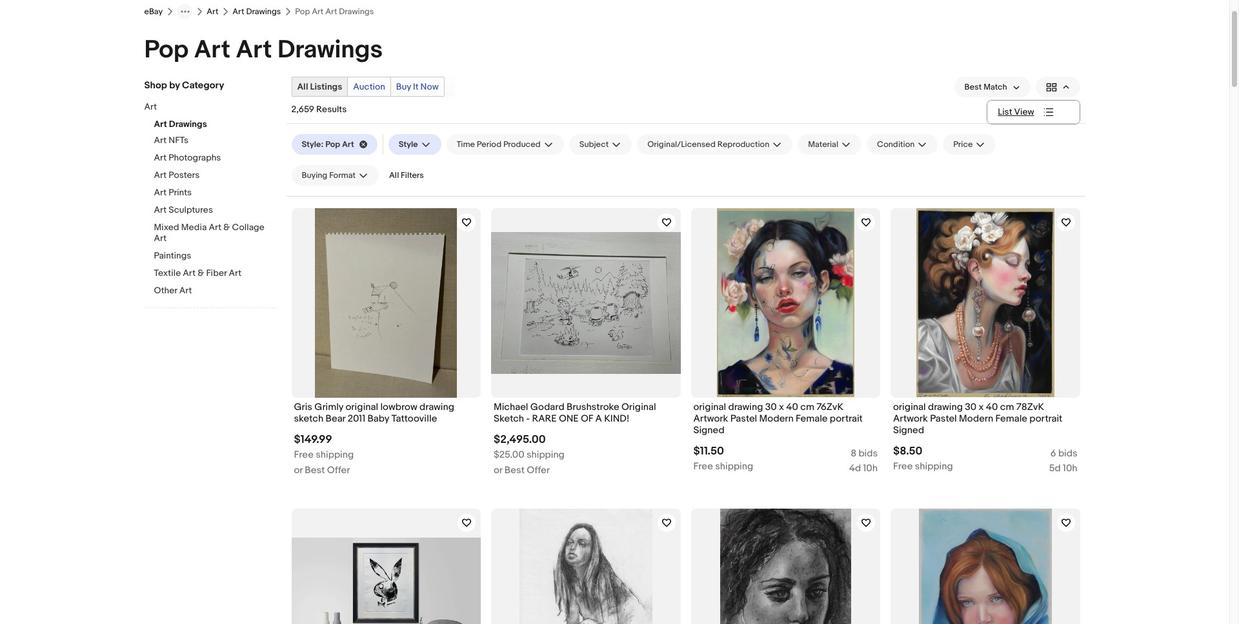 Task type: describe. For each thing, give the bounding box(es) containing it.
pop art art drawings
[[144, 35, 383, 65]]

original drawing a4 122mra art pastel modern female portrait realism signed 2023 image
[[720, 509, 851, 625]]

shipping inside the $149.99 free shipping or best offer
[[316, 449, 354, 461]]

10h for $11.50
[[863, 463, 878, 475]]

other art link
[[154, 285, 277, 298]]

one
[[559, 413, 579, 425]]

original drawing 30 x 40 cm 78zvk artwork pastel modern female portrait signed
[[893, 401, 1063, 437]]

fiber
[[206, 268, 227, 279]]

40 for $11.50
[[786, 401, 798, 413]]

original drawing a4 74zvk artwork pastel modern female portrait signed 2023 image
[[919, 509, 1052, 625]]

drawings inside art art drawings art nfts art photographs art posters art prints art sculptures mixed media art & collage art paintings textile art & fiber art other art
[[169, 119, 207, 130]]

best for $149.99
[[305, 465, 325, 477]]

auction link
[[348, 77, 390, 96]]

0 vertical spatial art link
[[207, 6, 218, 17]]

gris grimly original lowbrow drawing sketch bear 2011 baby tattooville link
[[294, 401, 478, 428]]

8
[[851, 448, 856, 460]]

gris grimly original lowbrow drawing sketch bear 2011 baby tattooville
[[294, 401, 454, 425]]

original for $11.50
[[693, 401, 726, 413]]

x for $8.50
[[979, 401, 984, 413]]

reproduction
[[717, 139, 769, 150]]

$2,495.00
[[494, 434, 546, 447]]

signed for $8.50
[[893, 425, 924, 437]]

original
[[622, 401, 656, 413]]

40 for $8.50
[[986, 401, 998, 413]]

original/licensed
[[647, 139, 716, 150]]

free for $8.50
[[893, 461, 913, 473]]

all filters
[[389, 170, 424, 181]]

filters
[[401, 170, 424, 181]]

results
[[316, 104, 347, 115]]

art drawings
[[233, 6, 281, 17]]

produced
[[503, 139, 541, 150]]

michael godard brushstroke original sketch - rare one of a kind!
[[494, 401, 656, 425]]

signed for $11.50
[[693, 425, 725, 437]]

material
[[808, 139, 838, 150]]

ebay link
[[144, 6, 163, 17]]

buy
[[396, 81, 411, 92]]

original drawing 30 x 40 cm 76zvk artwork pastel modern female portrait signed link
[[693, 401, 878, 440]]

offer for $2,495.00
[[527, 465, 550, 477]]

condition
[[877, 139, 915, 150]]

buying format
[[302, 170, 356, 181]]

$11.50
[[693, 445, 724, 458]]

all listings link
[[292, 77, 347, 96]]

baby
[[368, 413, 389, 425]]

gris
[[294, 401, 312, 413]]

2,659 results
[[291, 104, 347, 115]]

brushstroke
[[567, 401, 619, 413]]

media
[[181, 222, 207, 233]]

1 vertical spatial art link
[[144, 101, 267, 114]]

1 vertical spatial drawings
[[278, 35, 383, 65]]

offer for $149.99
[[327, 465, 350, 477]]

tattooville
[[391, 413, 437, 425]]

or for $2,495.00
[[494, 465, 502, 477]]

collage
[[232, 222, 264, 233]]

original drawing 30 x 40 cm 78zvk artwork pastel modern female portrait signed image
[[916, 208, 1054, 398]]

bear
[[326, 413, 345, 425]]

30 for $11.50
[[765, 401, 777, 413]]

art drawings link
[[233, 6, 281, 17]]

time
[[457, 139, 475, 150]]

photographs
[[169, 152, 221, 163]]

michael
[[494, 401, 528, 413]]

mixed media art & collage art link
[[154, 222, 277, 245]]

best for $2,495.00
[[505, 465, 525, 477]]

free for $11.50
[[693, 461, 713, 473]]

a
[[595, 413, 602, 425]]

shipping inside $2,495.00 $25.00 shipping or best offer
[[527, 449, 565, 461]]

free inside the $149.99 free shipping or best offer
[[294, 449, 314, 461]]

art sculptures link
[[154, 205, 277, 217]]

style:
[[302, 139, 324, 150]]

original for $8.50
[[893, 401, 926, 413]]

sketch
[[494, 413, 524, 425]]

art photographs link
[[154, 152, 277, 165]]

nfts
[[169, 135, 188, 146]]

all for all filters
[[389, 170, 399, 181]]

4d 10h
[[849, 463, 878, 475]]

original drawing 30 x 40 cm 76zvk artwork pastel modern female portrait signed
[[693, 401, 863, 437]]

artwork for $11.50
[[693, 413, 728, 425]]

gris grimly original lowbrow drawing sketch bear 2011 baby tattooville image
[[315, 208, 457, 398]]

godard
[[530, 401, 564, 413]]

style: pop art
[[302, 139, 354, 150]]

best match
[[965, 82, 1007, 92]]

view
[[1014, 106, 1034, 117]]

rare
[[532, 413, 557, 425]]

1 horizontal spatial &
[[223, 222, 230, 233]]

original drawing a4 71zvk artwork pastel modern female portrait signed 2023 image
[[519, 509, 652, 625]]

material button
[[798, 134, 862, 155]]

all listings
[[297, 81, 342, 92]]

buy it now link
[[391, 77, 444, 96]]

format
[[329, 170, 356, 181]]

8 bids free shipping
[[693, 448, 878, 473]]

x for $11.50
[[779, 401, 784, 413]]

posters
[[169, 170, 200, 181]]

0 horizontal spatial &
[[198, 268, 204, 279]]

textile art & fiber art link
[[154, 268, 277, 280]]

kind!
[[604, 413, 630, 425]]

-
[[526, 413, 530, 425]]

of
[[581, 413, 593, 425]]

0 vertical spatial drawings
[[246, 6, 281, 17]]

$149.99
[[294, 434, 332, 447]]

drawing for $8.50
[[928, 401, 963, 413]]

period
[[477, 139, 501, 150]]

$149.99 free shipping or best offer
[[294, 434, 354, 477]]



Task type: locate. For each thing, give the bounding box(es) containing it.
1 vertical spatial all
[[389, 170, 399, 181]]

female for $11.50
[[796, 413, 828, 425]]

all filters button
[[384, 165, 429, 186]]

pastel inside original drawing 30 x 40 cm 78zvk artwork pastel modern female portrait signed
[[930, 413, 957, 425]]

drawing for $11.50
[[728, 401, 763, 413]]

pastel for $11.50
[[730, 413, 757, 425]]

4d
[[849, 463, 861, 475]]

prints
[[169, 187, 192, 198]]

textile
[[154, 268, 181, 279]]

drawing inside original drawing 30 x 40 cm 78zvk artwork pastel modern female portrait signed
[[928, 401, 963, 413]]

2 drawing from the left
[[728, 401, 763, 413]]

original
[[346, 401, 378, 413], [693, 401, 726, 413], [893, 401, 926, 413]]

free down $149.99
[[294, 449, 314, 461]]

pastel up '8 bids free shipping'
[[730, 413, 757, 425]]

2 modern from the left
[[959, 413, 993, 425]]

5d
[[1049, 463, 1061, 475]]

1 horizontal spatial 10h
[[1063, 463, 1077, 475]]

free down $11.50 in the bottom right of the page
[[693, 461, 713, 473]]

2 female from the left
[[996, 413, 1027, 425]]

1 offer from the left
[[327, 465, 350, 477]]

0 horizontal spatial or
[[294, 465, 303, 477]]

portrait up 8
[[830, 413, 863, 425]]

mixed
[[154, 222, 179, 233]]

shipping
[[316, 449, 354, 461], [527, 449, 565, 461], [715, 461, 753, 473], [915, 461, 953, 473]]

original inside original drawing 30 x 40 cm 78zvk artwork pastel modern female portrait signed
[[893, 401, 926, 413]]

original inside original drawing 30 x 40 cm 76zvk artwork pastel modern female portrait signed
[[693, 401, 726, 413]]

signed inside original drawing 30 x 40 cm 76zvk artwork pastel modern female portrait signed
[[693, 425, 725, 437]]

40 left 76zvk
[[786, 401, 798, 413]]

2 horizontal spatial free
[[893, 461, 913, 473]]

portrait up 6
[[1030, 413, 1063, 425]]

best inside $2,495.00 $25.00 shipping or best offer
[[505, 465, 525, 477]]

michael godard brushstroke original sketch - rare one of a kind! link
[[494, 401, 678, 428]]

drawing inside gris grimly original lowbrow drawing sketch bear 2011 baby tattooville
[[420, 401, 454, 413]]

0 horizontal spatial 30
[[765, 401, 777, 413]]

1 horizontal spatial best
[[505, 465, 525, 477]]

1 horizontal spatial bids
[[1058, 448, 1077, 460]]

female up "6 bids free shipping"
[[996, 413, 1027, 425]]

shipping down $149.99
[[316, 449, 354, 461]]

pop right style:
[[325, 139, 340, 150]]

cm
[[801, 401, 814, 413], [1000, 401, 1014, 413]]

2 or from the left
[[494, 465, 502, 477]]

list
[[998, 106, 1012, 117]]

1 signed from the left
[[693, 425, 725, 437]]

78zvk
[[1016, 401, 1044, 413]]

1 horizontal spatial pop
[[325, 139, 340, 150]]

style
[[399, 139, 418, 150]]

original drawing 30 x 40 cm 78zvk artwork pastel modern female portrait signed link
[[893, 401, 1077, 440]]

0 horizontal spatial modern
[[759, 413, 794, 425]]

2 horizontal spatial best
[[965, 82, 982, 92]]

bids for $8.50
[[1058, 448, 1077, 460]]

portrait for $11.50
[[830, 413, 863, 425]]

price button
[[943, 134, 996, 155]]

best inside the $149.99 free shipping or best offer
[[305, 465, 325, 477]]

bids inside "6 bids free shipping"
[[1058, 448, 1077, 460]]

2 horizontal spatial original
[[893, 401, 926, 413]]

cm inside original drawing 30 x 40 cm 78zvk artwork pastel modern female portrait signed
[[1000, 401, 1014, 413]]

cm for $8.50
[[1000, 401, 1014, 413]]

1 female from the left
[[796, 413, 828, 425]]

grimly
[[315, 401, 343, 413]]

2 horizontal spatial drawing
[[928, 401, 963, 413]]

offer inside the $149.99 free shipping or best offer
[[327, 465, 350, 477]]

40 left the 78zvk
[[986, 401, 998, 413]]

2 10h from the left
[[1063, 463, 1077, 475]]

free inside '8 bids free shipping'
[[693, 461, 713, 473]]

30 inside original drawing 30 x 40 cm 78zvk artwork pastel modern female portrait signed
[[965, 401, 977, 413]]

shipping inside "6 bids free shipping"
[[915, 461, 953, 473]]

condition button
[[867, 134, 938, 155]]

1 horizontal spatial cm
[[1000, 401, 1014, 413]]

0 horizontal spatial 40
[[786, 401, 798, 413]]

all
[[297, 81, 308, 92], [389, 170, 399, 181]]

ebay
[[144, 6, 163, 17]]

portrait inside original drawing 30 x 40 cm 78zvk artwork pastel modern female portrait signed
[[1030, 413, 1063, 425]]

best
[[965, 82, 982, 92], [305, 465, 325, 477], [505, 465, 525, 477]]

list view
[[998, 106, 1034, 117]]

offer down $2,495.00
[[527, 465, 550, 477]]

2 artwork from the left
[[893, 413, 928, 425]]

0 horizontal spatial best
[[305, 465, 325, 477]]

original right bear
[[346, 401, 378, 413]]

drawings up pop art art drawings
[[246, 6, 281, 17]]

1 or from the left
[[294, 465, 303, 477]]

40
[[786, 401, 798, 413], [986, 401, 998, 413]]

signed up $11.50 in the bottom right of the page
[[693, 425, 725, 437]]

0 horizontal spatial pop
[[144, 35, 189, 65]]

it
[[413, 81, 419, 92]]

1 vertical spatial &
[[198, 268, 204, 279]]

& down art sculptures link
[[223, 222, 230, 233]]

bids right 8
[[859, 448, 878, 460]]

2 offer from the left
[[527, 465, 550, 477]]

1 horizontal spatial portrait
[[1030, 413, 1063, 425]]

0 horizontal spatial pastel
[[730, 413, 757, 425]]

0 horizontal spatial offer
[[327, 465, 350, 477]]

all for all listings
[[297, 81, 308, 92]]

2 bids from the left
[[1058, 448, 1077, 460]]

auction
[[353, 81, 385, 92]]

0 vertical spatial &
[[223, 222, 230, 233]]

modern up "6 bids free shipping"
[[959, 413, 993, 425]]

lowbrow
[[380, 401, 417, 413]]

other
[[154, 285, 177, 296]]

bids
[[859, 448, 878, 460], [1058, 448, 1077, 460]]

bids right 6
[[1058, 448, 1077, 460]]

shipping down $8.50
[[915, 461, 953, 473]]

x inside original drawing 30 x 40 cm 78zvk artwork pastel modern female portrait signed
[[979, 401, 984, 413]]

buying
[[302, 170, 327, 181]]

1 horizontal spatial free
[[693, 461, 713, 473]]

1 horizontal spatial 30
[[965, 401, 977, 413]]

1 vertical spatial pop
[[325, 139, 340, 150]]

time period produced button
[[446, 134, 564, 155]]

art link left art drawings
[[207, 6, 218, 17]]

category
[[182, 79, 224, 92]]

art
[[207, 6, 218, 17], [233, 6, 244, 17], [194, 35, 230, 65], [236, 35, 272, 65], [144, 101, 157, 112], [154, 119, 167, 130], [154, 135, 167, 146], [342, 139, 354, 150], [154, 152, 167, 163], [154, 170, 167, 181], [154, 187, 167, 198], [154, 205, 167, 216], [209, 222, 221, 233], [154, 233, 167, 244], [183, 268, 196, 279], [229, 268, 241, 279], [179, 285, 192, 296]]

3 drawing from the left
[[928, 401, 963, 413]]

pastel up "6 bids free shipping"
[[930, 413, 957, 425]]

or down $149.99
[[294, 465, 303, 477]]

6
[[1051, 448, 1056, 460]]

bids for $11.50
[[859, 448, 878, 460]]

free inside "6 bids free shipping"
[[893, 461, 913, 473]]

art link down category
[[144, 101, 267, 114]]

0 horizontal spatial 10h
[[863, 463, 878, 475]]

time period produced
[[457, 139, 541, 150]]

1 x from the left
[[779, 401, 784, 413]]

art art drawings art nfts art photographs art posters art prints art sculptures mixed media art & collage art paintings textile art & fiber art other art
[[144, 101, 264, 296]]

all left filters
[[389, 170, 399, 181]]

0 horizontal spatial portrait
[[830, 413, 863, 425]]

0 vertical spatial pop
[[144, 35, 189, 65]]

art prints link
[[154, 187, 277, 199]]

female for $8.50
[[996, 413, 1027, 425]]

style: pop art link
[[291, 134, 377, 155]]

best down $149.99
[[305, 465, 325, 477]]

or for $149.99
[[294, 465, 303, 477]]

1 portrait from the left
[[830, 413, 863, 425]]

1 horizontal spatial signed
[[893, 425, 924, 437]]

30 up "6 bids free shipping"
[[965, 401, 977, 413]]

original/licensed reproduction
[[647, 139, 769, 150]]

original drawing 30 x 40 cm 76zvk artwork pastel modern female portrait signed image
[[717, 208, 854, 398]]

& left fiber
[[198, 268, 204, 279]]

2 30 from the left
[[965, 401, 977, 413]]

0 vertical spatial all
[[297, 81, 308, 92]]

paintings link
[[154, 250, 277, 263]]

offer down $149.99
[[327, 465, 350, 477]]

2 portrait from the left
[[1030, 413, 1063, 425]]

drawings up nfts
[[169, 119, 207, 130]]

artwork inside original drawing 30 x 40 cm 78zvk artwork pastel modern female portrait signed
[[893, 413, 928, 425]]

1 horizontal spatial drawing
[[728, 401, 763, 413]]

0 horizontal spatial signed
[[693, 425, 725, 437]]

best inside dropdown button
[[965, 82, 982, 92]]

best down $25.00 at the left bottom of page
[[505, 465, 525, 477]]

10h
[[863, 463, 878, 475], [1063, 463, 1077, 475]]

modern inside original drawing 30 x 40 cm 78zvk artwork pastel modern female portrait signed
[[959, 413, 993, 425]]

offer inside $2,495.00 $25.00 shipping or best offer
[[527, 465, 550, 477]]

michael godard brushstroke original sketch - rare one of a kind! image
[[491, 232, 681, 374]]

1 horizontal spatial 40
[[986, 401, 998, 413]]

style button
[[388, 134, 441, 155]]

female inside original drawing 30 x 40 cm 76zvk artwork pastel modern female portrait signed
[[796, 413, 828, 425]]

1 horizontal spatial x
[[979, 401, 984, 413]]

shop
[[144, 79, 167, 92]]

30 up '8 bids free shipping'
[[765, 401, 777, 413]]

shipping down $2,495.00
[[527, 449, 565, 461]]

sketch
[[294, 413, 323, 425]]

best left match
[[965, 82, 982, 92]]

$25.00
[[494, 449, 524, 461]]

76zvk
[[817, 401, 844, 413]]

signed
[[693, 425, 725, 437], [893, 425, 924, 437]]

buying format button
[[291, 165, 379, 186]]

signed inside original drawing 30 x 40 cm 78zvk artwork pastel modern female portrait signed
[[893, 425, 924, 437]]

1 cm from the left
[[801, 401, 814, 413]]

1 horizontal spatial female
[[996, 413, 1027, 425]]

1 horizontal spatial original
[[693, 401, 726, 413]]

1 modern from the left
[[759, 413, 794, 425]]

artwork up $8.50
[[893, 413, 928, 425]]

2 pastel from the left
[[930, 413, 957, 425]]

or inside $2,495.00 $25.00 shipping or best offer
[[494, 465, 502, 477]]

x inside original drawing 30 x 40 cm 76zvk artwork pastel modern female portrait signed
[[779, 401, 784, 413]]

1 horizontal spatial pastel
[[930, 413, 957, 425]]

2 40 from the left
[[986, 401, 998, 413]]

1 horizontal spatial artwork
[[893, 413, 928, 425]]

original up $8.50
[[893, 401, 926, 413]]

1 artwork from the left
[[693, 413, 728, 425]]

portrait inside original drawing 30 x 40 cm 76zvk artwork pastel modern female portrait signed
[[830, 413, 863, 425]]

x left the 78zvk
[[979, 401, 984, 413]]

female
[[796, 413, 828, 425], [996, 413, 1027, 425]]

2011
[[348, 413, 365, 425]]

1 horizontal spatial or
[[494, 465, 502, 477]]

pop up by
[[144, 35, 189, 65]]

1 drawing from the left
[[420, 401, 454, 413]]

1 original from the left
[[346, 401, 378, 413]]

shipping inside '8 bids free shipping'
[[715, 461, 753, 473]]

0 horizontal spatial female
[[796, 413, 828, 425]]

free down $8.50
[[893, 461, 913, 473]]

pastel inside original drawing 30 x 40 cm 76zvk artwork pastel modern female portrait signed
[[730, 413, 757, 425]]

0 horizontal spatial free
[[294, 449, 314, 461]]

by
[[169, 79, 180, 92]]

sculptures
[[169, 205, 213, 216]]

art posters link
[[154, 170, 277, 182]]

1 bids from the left
[[859, 448, 878, 460]]

or down $25.00 at the left bottom of page
[[494, 465, 502, 477]]

3 original from the left
[[893, 401, 926, 413]]

1 horizontal spatial offer
[[527, 465, 550, 477]]

modern inside original drawing 30 x 40 cm 76zvk artwork pastel modern female portrait signed
[[759, 413, 794, 425]]

original/licensed reproduction button
[[637, 134, 793, 155]]

female inside original drawing 30 x 40 cm 78zvk artwork pastel modern female portrait signed
[[996, 413, 1027, 425]]

modern for $8.50
[[959, 413, 993, 425]]

pastel for $8.50
[[930, 413, 957, 425]]

art nfts link
[[154, 135, 277, 147]]

artwork up $11.50 in the bottom right of the page
[[693, 413, 728, 425]]

bids inside '8 bids free shipping'
[[859, 448, 878, 460]]

listings
[[310, 81, 342, 92]]

original up $11.50 in the bottom right of the page
[[693, 401, 726, 413]]

0 horizontal spatial original
[[346, 401, 378, 413]]

0 horizontal spatial all
[[297, 81, 308, 92]]

drawings up listings
[[278, 35, 383, 65]]

female up '8 bids free shipping'
[[796, 413, 828, 425]]

portrait
[[830, 413, 863, 425], [1030, 413, 1063, 425]]

0 horizontal spatial bids
[[859, 448, 878, 460]]

10h for $8.50
[[1063, 463, 1077, 475]]

2 cm from the left
[[1000, 401, 1014, 413]]

artwork inside original drawing 30 x 40 cm 76zvk artwork pastel modern female portrait signed
[[693, 413, 728, 425]]

2 vertical spatial drawings
[[169, 119, 207, 130]]

original inside gris grimly original lowbrow drawing sketch bear 2011 baby tattooville
[[346, 401, 378, 413]]

2 x from the left
[[979, 401, 984, 413]]

1 40 from the left
[[786, 401, 798, 413]]

1 horizontal spatial all
[[389, 170, 399, 181]]

0 horizontal spatial cm
[[801, 401, 814, 413]]

shipping down $11.50 in the bottom right of the page
[[715, 461, 753, 473]]

40 inside original drawing 30 x 40 cm 76zvk artwork pastel modern female portrait signed
[[786, 401, 798, 413]]

subject
[[579, 139, 609, 150]]

andy warhol "playboy bunny" | synthetic polymer on paper drawing | authenticated image
[[291, 538, 481, 625]]

5d 10h
[[1049, 463, 1077, 475]]

40 inside original drawing 30 x 40 cm 78zvk artwork pastel modern female portrait signed
[[986, 401, 998, 413]]

drawing inside original drawing 30 x 40 cm 76zvk artwork pastel modern female portrait signed
[[728, 401, 763, 413]]

modern up '8 bids free shipping'
[[759, 413, 794, 425]]

$2,495.00 $25.00 shipping or best offer
[[494, 434, 565, 477]]

portrait for $8.50
[[1030, 413, 1063, 425]]

cm for $11.50
[[801, 401, 814, 413]]

2 original from the left
[[693, 401, 726, 413]]

10h right 5d
[[1063, 463, 1077, 475]]

view: gallery view image
[[1046, 80, 1070, 94]]

cm left 76zvk
[[801, 401, 814, 413]]

cm left the 78zvk
[[1000, 401, 1014, 413]]

shop by category
[[144, 79, 224, 92]]

all up 2,659
[[297, 81, 308, 92]]

1 10h from the left
[[863, 463, 878, 475]]

0 horizontal spatial x
[[779, 401, 784, 413]]

all inside button
[[389, 170, 399, 181]]

modern for $11.50
[[759, 413, 794, 425]]

or inside the $149.99 free shipping or best offer
[[294, 465, 303, 477]]

1 30 from the left
[[765, 401, 777, 413]]

1 pastel from the left
[[730, 413, 757, 425]]

1 horizontal spatial modern
[[959, 413, 993, 425]]

artwork
[[693, 413, 728, 425], [893, 413, 928, 425]]

6 bids free shipping
[[893, 448, 1077, 473]]

0 horizontal spatial drawing
[[420, 401, 454, 413]]

2 signed from the left
[[893, 425, 924, 437]]

modern
[[759, 413, 794, 425], [959, 413, 993, 425]]

$8.50
[[893, 445, 923, 458]]

cm inside original drawing 30 x 40 cm 76zvk artwork pastel modern female portrait signed
[[801, 401, 814, 413]]

0 horizontal spatial artwork
[[693, 413, 728, 425]]

artwork for $8.50
[[893, 413, 928, 425]]

x
[[779, 401, 784, 413], [979, 401, 984, 413]]

30 for $8.50
[[965, 401, 977, 413]]

30 inside original drawing 30 x 40 cm 76zvk artwork pastel modern female portrait signed
[[765, 401, 777, 413]]

signed up $8.50
[[893, 425, 924, 437]]

x left 76zvk
[[779, 401, 784, 413]]

10h right 4d
[[863, 463, 878, 475]]

drawing
[[420, 401, 454, 413], [728, 401, 763, 413], [928, 401, 963, 413]]



Task type: vqa. For each thing, say whether or not it's contained in the screenshot.
the leftmost North
no



